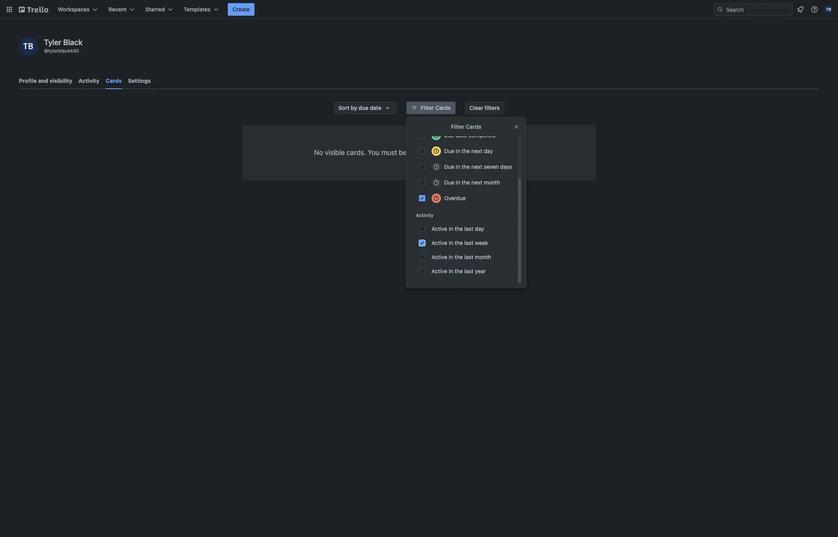 Task type: describe. For each thing, give the bounding box(es) containing it.
next for day
[[472, 148, 483, 154]]

profile and visibility
[[19, 77, 72, 84]]

the for due in the next month
[[462, 179, 470, 186]]

1 vertical spatial date
[[456, 132, 467, 139]]

settings
[[128, 77, 151, 84]]

active in the last week
[[432, 240, 488, 246]]

in for active in the last year
[[449, 268, 454, 275]]

1 horizontal spatial filter
[[451, 123, 465, 130]]

tyler black (tylerblack440) image
[[19, 37, 38, 56]]

last for month
[[465, 254, 474, 261]]

due in the next day
[[444, 148, 493, 154]]

month for due in the next month
[[484, 179, 500, 186]]

open information menu image
[[811, 6, 819, 13]]

sort by due date
[[339, 105, 382, 111]]

no visible cards. you must be added to a card for it to appear here.
[[314, 149, 524, 157]]

month for active in the last month
[[475, 254, 491, 261]]

day for active in the last day
[[475, 226, 484, 232]]

seven
[[484, 163, 499, 170]]

tyler
[[44, 38, 61, 47]]

due for due in the next seven days
[[444, 163, 455, 170]]

card
[[444, 149, 458, 157]]

due for due date completed
[[444, 132, 455, 139]]

next for seven
[[472, 163, 483, 170]]

recent
[[108, 6, 127, 13]]

last for year
[[465, 268, 474, 275]]

active for active in the last year
[[432, 268, 448, 275]]

due for due in the next day
[[444, 148, 455, 154]]

completed
[[469, 132, 496, 139]]

@
[[44, 48, 48, 54]]

the for active in the last day
[[455, 226, 463, 232]]

for
[[460, 149, 469, 157]]

active for active in the last week
[[432, 240, 448, 246]]

the for due in the next seven days
[[462, 163, 470, 170]]

week
[[475, 240, 488, 246]]

active in the last day
[[432, 226, 484, 232]]

the for active in the last week
[[455, 240, 463, 246]]

sort by due date button
[[334, 102, 397, 114]]

due for due in the next month
[[444, 179, 455, 186]]

in for due in the next seven days
[[456, 163, 461, 170]]

cards.
[[347, 149, 366, 157]]

filter cards inside button
[[421, 105, 451, 111]]

appear
[[484, 149, 507, 157]]

active in the last year
[[432, 268, 486, 275]]

cards inside button
[[436, 105, 451, 111]]

you
[[368, 149, 380, 157]]

search image
[[718, 6, 724, 13]]

here.
[[508, 149, 524, 157]]

days
[[501, 163, 512, 170]]

active in the last month
[[432, 254, 491, 261]]

last for day
[[465, 226, 474, 232]]

and
[[38, 77, 48, 84]]

recent button
[[104, 3, 139, 16]]

1 vertical spatial activity
[[416, 213, 434, 218]]

0 vertical spatial cards
[[106, 77, 122, 84]]

filters
[[485, 105, 500, 111]]

settings link
[[128, 74, 151, 88]]

by
[[351, 105, 357, 111]]

active for active in the last month
[[432, 254, 448, 261]]

in for due in the next day
[[456, 148, 461, 154]]

clear
[[470, 105, 484, 111]]

last for week
[[465, 240, 474, 246]]



Task type: locate. For each thing, give the bounding box(es) containing it.
in for active in the last month
[[449, 254, 454, 261]]

a
[[439, 149, 443, 157]]

cards left "clear"
[[436, 105, 451, 111]]

0 vertical spatial day
[[484, 148, 493, 154]]

date inside dropdown button
[[370, 105, 382, 111]]

1 next from the top
[[472, 148, 483, 154]]

next right for
[[472, 148, 483, 154]]

1 vertical spatial filter cards
[[451, 123, 482, 130]]

0 horizontal spatial cards
[[106, 77, 122, 84]]

2 to from the left
[[476, 149, 483, 157]]

next for month
[[472, 179, 483, 186]]

2 vertical spatial next
[[472, 179, 483, 186]]

be
[[399, 149, 407, 157]]

1 vertical spatial next
[[472, 163, 483, 170]]

clear filters button
[[465, 102, 505, 114]]

cards link
[[106, 74, 122, 89]]

active for active in the last day
[[432, 226, 448, 232]]

visible
[[325, 149, 345, 157]]

in for active in the last week
[[449, 240, 454, 246]]

due date completed
[[444, 132, 496, 139]]

in for active in the last day
[[449, 226, 454, 232]]

templates button
[[179, 3, 223, 16]]

3 next from the top
[[472, 179, 483, 186]]

the up active in the last week
[[455, 226, 463, 232]]

1 active from the top
[[432, 226, 448, 232]]

day
[[484, 148, 493, 154], [475, 226, 484, 232]]

back to home image
[[19, 3, 48, 16]]

month
[[484, 179, 500, 186], [475, 254, 491, 261]]

last down active in the last week
[[465, 254, 474, 261]]

to
[[431, 149, 437, 157], [476, 149, 483, 157]]

active
[[432, 226, 448, 232], [432, 240, 448, 246], [432, 254, 448, 261], [432, 268, 448, 275]]

in up overdue on the right top
[[456, 179, 461, 186]]

activity
[[79, 77, 99, 84], [416, 213, 434, 218]]

in up active in the last week
[[449, 226, 454, 232]]

next left seven
[[472, 163, 483, 170]]

the left it at the top of page
[[462, 148, 470, 154]]

3 active from the top
[[432, 254, 448, 261]]

due
[[444, 132, 455, 139], [444, 148, 455, 154], [444, 163, 455, 170], [444, 179, 455, 186]]

4 last from the top
[[465, 268, 474, 275]]

day up week
[[475, 226, 484, 232]]

1 horizontal spatial cards
[[436, 105, 451, 111]]

clear filters
[[470, 105, 500, 111]]

0 vertical spatial filter
[[421, 105, 434, 111]]

3 last from the top
[[465, 254, 474, 261]]

added
[[409, 149, 429, 157]]

filter
[[421, 105, 434, 111], [451, 123, 465, 130]]

0 horizontal spatial date
[[370, 105, 382, 111]]

1 vertical spatial cards
[[436, 105, 451, 111]]

next
[[472, 148, 483, 154], [472, 163, 483, 170], [472, 179, 483, 186]]

activity link
[[79, 74, 99, 88]]

0 notifications image
[[796, 5, 806, 14]]

filter cards button
[[407, 102, 456, 114]]

date
[[370, 105, 382, 111], [456, 132, 467, 139]]

due
[[359, 105, 369, 111]]

in down active in the last month
[[449, 268, 454, 275]]

no
[[314, 149, 323, 157]]

due right a
[[444, 148, 455, 154]]

0 vertical spatial filter cards
[[421, 105, 451, 111]]

2 horizontal spatial cards
[[466, 123, 482, 130]]

3 due from the top
[[444, 163, 455, 170]]

the down active in the last month
[[455, 268, 463, 275]]

2 active from the top
[[432, 240, 448, 246]]

0 horizontal spatial filter
[[421, 105, 434, 111]]

0 vertical spatial date
[[370, 105, 382, 111]]

the for active in the last year
[[455, 268, 463, 275]]

in left it at the top of page
[[456, 148, 461, 154]]

due in the next month
[[444, 179, 500, 186]]

date up 'due in the next day'
[[456, 132, 467, 139]]

active down active in the last day
[[432, 240, 448, 246]]

to right it at the top of page
[[476, 149, 483, 157]]

1 horizontal spatial filter cards
[[451, 123, 482, 130]]

last up active in the last week
[[465, 226, 474, 232]]

must
[[382, 149, 397, 157]]

1 last from the top
[[465, 226, 474, 232]]

due up card
[[444, 132, 455, 139]]

workspaces
[[58, 6, 90, 13]]

the up active in the last year
[[455, 254, 463, 261]]

Search field
[[724, 4, 793, 15]]

create
[[233, 6, 250, 13]]

1 vertical spatial month
[[475, 254, 491, 261]]

starred
[[146, 6, 165, 13]]

filter inside button
[[421, 105, 434, 111]]

create button
[[228, 3, 255, 16]]

tyler black @ tylerblack440
[[44, 38, 83, 54]]

the for due in the next day
[[462, 148, 470, 154]]

profile and visibility link
[[19, 74, 72, 88]]

0 vertical spatial month
[[484, 179, 500, 186]]

1 horizontal spatial to
[[476, 149, 483, 157]]

last left year
[[465, 268, 474, 275]]

2 last from the top
[[465, 240, 474, 246]]

tyler black (tylerblack440) image
[[824, 5, 834, 14]]

0 horizontal spatial activity
[[79, 77, 99, 84]]

to left a
[[431, 149, 437, 157]]

in down active in the last day
[[449, 240, 454, 246]]

date right "due"
[[370, 105, 382, 111]]

year
[[475, 268, 486, 275]]

overdue
[[444, 195, 466, 202]]

the up overdue on the right top
[[462, 179, 470, 186]]

cards up due date completed
[[466, 123, 482, 130]]

primary element
[[0, 0, 839, 19]]

it
[[471, 149, 475, 157]]

in down for
[[456, 163, 461, 170]]

the
[[462, 148, 470, 154], [462, 163, 470, 170], [462, 179, 470, 186], [455, 226, 463, 232], [455, 240, 463, 246], [455, 254, 463, 261], [455, 268, 463, 275]]

0 horizontal spatial filter cards
[[421, 105, 451, 111]]

visibility
[[49, 77, 72, 84]]

day up seven
[[484, 148, 493, 154]]

in for due in the next month
[[456, 179, 461, 186]]

cards right activity link on the top
[[106, 77, 122, 84]]

last
[[465, 226, 474, 232], [465, 240, 474, 246], [465, 254, 474, 261], [465, 268, 474, 275]]

0 horizontal spatial to
[[431, 149, 437, 157]]

0 vertical spatial activity
[[79, 77, 99, 84]]

active up active in the last year
[[432, 254, 448, 261]]

1 vertical spatial filter
[[451, 123, 465, 130]]

1 horizontal spatial activity
[[416, 213, 434, 218]]

2 due from the top
[[444, 148, 455, 154]]

workspaces button
[[53, 3, 102, 16]]

the down active in the last day
[[455, 240, 463, 246]]

in
[[456, 148, 461, 154], [456, 163, 461, 170], [456, 179, 461, 186], [449, 226, 454, 232], [449, 240, 454, 246], [449, 254, 454, 261], [449, 268, 454, 275]]

last left week
[[465, 240, 474, 246]]

2 vertical spatial cards
[[466, 123, 482, 130]]

1 horizontal spatial date
[[456, 132, 467, 139]]

active up active in the last week
[[432, 226, 448, 232]]

next down the "due in the next seven days"
[[472, 179, 483, 186]]

profile
[[19, 77, 37, 84]]

sort
[[339, 105, 350, 111]]

the down for
[[462, 163, 470, 170]]

month down week
[[475, 254, 491, 261]]

0 vertical spatial next
[[472, 148, 483, 154]]

cards
[[106, 77, 122, 84], [436, 105, 451, 111], [466, 123, 482, 130]]

2 next from the top
[[472, 163, 483, 170]]

templates
[[184, 6, 211, 13]]

4 due from the top
[[444, 179, 455, 186]]

activity left cards link
[[79, 77, 99, 84]]

1 due from the top
[[444, 132, 455, 139]]

4 active from the top
[[432, 268, 448, 275]]

close popover image
[[514, 124, 520, 130]]

starred button
[[141, 3, 178, 16]]

filter cards
[[421, 105, 451, 111], [451, 123, 482, 130]]

tylerblack440
[[48, 48, 79, 54]]

black
[[63, 38, 83, 47]]

due in the next seven days
[[444, 163, 512, 170]]

active down active in the last month
[[432, 268, 448, 275]]

month down seven
[[484, 179, 500, 186]]

activity up active in the last day
[[416, 213, 434, 218]]

the for active in the last month
[[455, 254, 463, 261]]

1 vertical spatial day
[[475, 226, 484, 232]]

1 to from the left
[[431, 149, 437, 157]]

in up active in the last year
[[449, 254, 454, 261]]

due up overdue on the right top
[[444, 179, 455, 186]]

due down card
[[444, 163, 455, 170]]

day for due in the next day
[[484, 148, 493, 154]]



Task type: vqa. For each thing, say whether or not it's contained in the screenshot.
1st Active
yes



